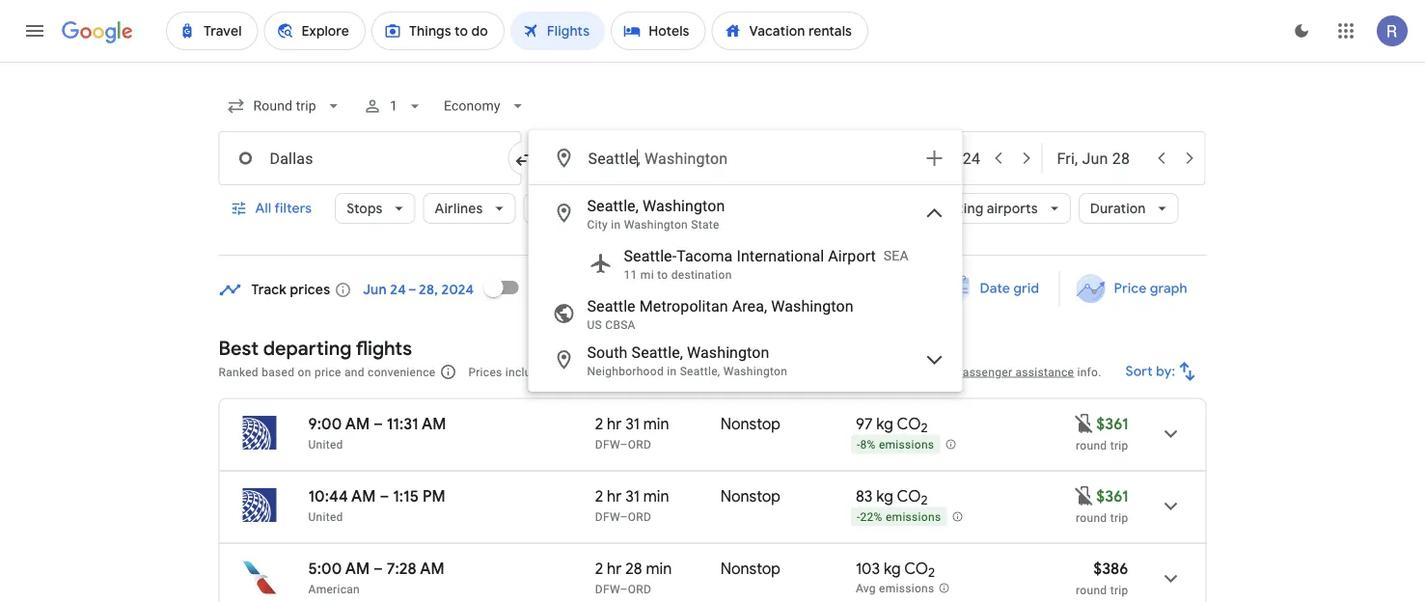 Task type: describe. For each thing, give the bounding box(es) containing it.
Arrival time: 11:31 AM. text field
[[387, 414, 446, 434]]

2 inside 103 kg co 2
[[928, 565, 935, 581]]

total duration 2 hr 28 min. element
[[595, 559, 721, 581]]

swap origin and destination. image
[[514, 147, 537, 170]]

round for 83
[[1076, 511, 1107, 524]]

international
[[737, 247, 824, 265]]

washington up seattle-
[[624, 218, 688, 232]]

ranked based on price and convenience
[[219, 365, 436, 379]]

south seattle, washington option
[[529, 337, 962, 383]]

- for 97
[[857, 438, 860, 452]]

– up 28
[[620, 510, 628, 524]]

track prices
[[251, 281, 330, 299]]

trip for 97
[[1110, 439, 1129, 452]]

2 hr 31 min dfw – ord for pm
[[595, 486, 669, 524]]

this price for this flight doesn't include overhead bin access. if you need a carry-on bag, use the bags filter to update prices. image
[[1073, 412, 1096, 435]]

learn more about tracked prices image
[[334, 281, 352, 299]]

1 and from the left
[[344, 365, 365, 379]]

include
[[505, 365, 545, 379]]

graph
[[1150, 280, 1187, 297]]

stops
[[347, 200, 383, 217]]

9:00
[[308, 414, 342, 434]]

taxes
[[595, 365, 625, 379]]

2 down prices include required taxes + fees for 1 adult.
[[595, 414, 603, 434]]

best departing flights main content
[[219, 264, 1207, 602]]

south
[[587, 343, 628, 361]]

min for 103
[[646, 559, 672, 579]]

neighborhood
[[587, 365, 664, 378]]

assistance
[[1016, 365, 1074, 379]]

1 inside 1 popup button
[[390, 98, 397, 114]]

metropolitan
[[640, 297, 728, 315]]

area,
[[732, 297, 767, 315]]

kg for 83
[[876, 486, 894, 506]]

all
[[255, 200, 271, 217]]

9:00 am – 11:31 am united
[[308, 414, 446, 451]]

sort
[[1126, 363, 1153, 380]]

nonstop for 103
[[721, 559, 781, 579]]

Departure time: 10:44 AM. text field
[[308, 486, 376, 506]]

price
[[314, 365, 341, 379]]

‌,
[[637, 149, 641, 167]]

31 for pm
[[625, 486, 640, 506]]

kg for 103
[[884, 559, 901, 579]]

2024
[[442, 281, 474, 299]]

kg for 97
[[876, 414, 894, 434]]

+
[[628, 365, 635, 379]]

seattle metropolitan area, washington us cbsa
[[587, 297, 854, 332]]

for
[[664, 365, 680, 379]]

Arrival time: 1:15 PM. text field
[[393, 486, 446, 506]]

28
[[625, 559, 642, 579]]

11:31
[[387, 414, 418, 434]]

convenience
[[368, 365, 436, 379]]

airlines
[[435, 200, 483, 217]]

ord for 1:15 pm
[[628, 510, 651, 524]]

seattle, inside seattle, washington city in washington state
[[587, 196, 639, 215]]

flight details. leaves dallas/fort worth international airport at 10:44 am on monday, june 24 and arrives at o'hare international airport at 1:15 pm on monday, june 24. image
[[1148, 483, 1194, 529]]

any
[[558, 281, 583, 299]]

passenger assistance button
[[955, 365, 1074, 379]]

apply.
[[920, 365, 952, 379]]

83 kg co 2
[[856, 486, 928, 509]]

sort by:
[[1126, 363, 1176, 380]]

trip inside $386 round trip
[[1110, 583, 1129, 597]]

on
[[298, 365, 311, 379]]

optional charges and
[[727, 365, 845, 379]]

connecting airports
[[909, 200, 1038, 217]]

-22% emissions
[[857, 511, 941, 524]]

prices
[[290, 281, 330, 299]]

seattle
[[587, 297, 636, 315]]

destination
[[671, 268, 732, 282]]

– inside 5:00 am – 7:28 am american
[[373, 559, 383, 579]]

pm
[[423, 486, 446, 506]]

1 inside best departing flights main content
[[683, 365, 690, 379]]

may apply. passenger assistance
[[891, 365, 1074, 379]]

nonstop flight. element for 103
[[721, 559, 781, 581]]

south seattle, washington neighborhood in seattle, washington
[[587, 343, 788, 378]]

connecting airports button
[[897, 185, 1071, 232]]

$361 for 97
[[1096, 414, 1129, 434]]

best
[[219, 336, 259, 360]]

none search field containing ‌, washington
[[219, 83, 1207, 392]]

Departure time: 9:00 AM. text field
[[308, 414, 370, 434]]

24 – 28,
[[390, 281, 438, 299]]

sea
[[884, 248, 909, 263]]

leaves dallas/fort worth international airport at 9:00 am on monday, june 24 and arrives at o'hare international airport at 11:31 am on monday, june 24. element
[[308, 414, 446, 434]]

list box inside "enter your destination" dialog
[[529, 185, 962, 391]]

flight details. leaves dallas/fort worth international airport at 5:00 am on monday, june 24 and arrives at o'hare international airport at 7:28 am on monday, june 24. image
[[1148, 555, 1194, 602]]

seattle, washington city in washington state
[[587, 196, 725, 232]]

7:28
[[387, 559, 417, 579]]

am right 7:28
[[420, 559, 445, 579]]

prices include required taxes + fees for 1 adult.
[[468, 365, 723, 379]]

2 hr 28 min dfw – ord
[[595, 559, 672, 596]]

washington right adult.
[[724, 365, 788, 378]]

price for price graph
[[1114, 280, 1147, 297]]

ord for 7:28 am
[[628, 582, 651, 596]]

22%
[[860, 511, 883, 524]]

2 inside 2 hr 28 min dfw – ord
[[595, 559, 603, 579]]

learn more about ranking image
[[439, 363, 457, 381]]

connecting
[[909, 200, 984, 217]]

Return text field
[[1057, 132, 1146, 184]]

83
[[856, 486, 873, 506]]

ord for 11:31 am
[[628, 438, 651, 451]]

dfw for 7:28 am
[[595, 582, 620, 596]]

change appearance image
[[1279, 8, 1325, 54]]

nonstop for 97
[[721, 414, 781, 434]]

stops button
[[335, 185, 415, 232]]

bags button
[[524, 185, 599, 232]]

washington right ‌,
[[645, 149, 728, 167]]

flights
[[356, 336, 412, 360]]

nonstop flight. element for 97
[[721, 414, 781, 437]]

trip for 83
[[1110, 511, 1129, 524]]

city
[[587, 218, 608, 232]]

jun
[[363, 281, 387, 299]]

cbsa
[[605, 318, 636, 332]]

Departure time: 5:00 AM. text field
[[308, 559, 370, 579]]

charges
[[775, 365, 818, 379]]

nonstop flight. element for 83
[[721, 486, 781, 509]]

all filters
[[255, 200, 312, 217]]

date grid button
[[930, 271, 1055, 306]]

price graph
[[1114, 280, 1187, 297]]

seattle-tacoma international airport sea 11 mi to destination
[[624, 247, 909, 282]]

– down +
[[620, 438, 628, 451]]

round trip for 83
[[1076, 511, 1129, 524]]

hr for 1:15 pm
[[607, 486, 622, 506]]



Task type: locate. For each thing, give the bounding box(es) containing it.
- down the 83
[[857, 511, 860, 524]]

united for 9:00
[[308, 438, 343, 451]]

2 vertical spatial round
[[1076, 583, 1107, 597]]

emissions for 83
[[886, 511, 941, 524]]

0 vertical spatial nonstop flight. element
[[721, 414, 781, 437]]

0 horizontal spatial in
[[611, 218, 621, 232]]

united
[[308, 438, 343, 451], [308, 510, 343, 524]]

2 ord from the top
[[628, 510, 651, 524]]

mi
[[641, 268, 654, 282]]

united inside 10:44 am – 1:15 pm united
[[308, 510, 343, 524]]

1 vertical spatial seattle,
[[632, 343, 683, 361]]

2 vertical spatial emissions
[[879, 582, 935, 596]]

washington inside seattle metropolitan area, washington us cbsa
[[771, 297, 854, 315]]

1 vertical spatial nonstop flight. element
[[721, 486, 781, 509]]

price left graph
[[1114, 280, 1147, 297]]

leaves dallas/fort worth international airport at 10:44 am on monday, june 24 and arrives at o'hare international airport at 1:15 pm on monday, june 24. element
[[308, 486, 446, 506]]

1 dfw from the top
[[595, 438, 620, 451]]

ord
[[628, 438, 651, 451], [628, 510, 651, 524], [628, 582, 651, 596]]

2 vertical spatial kg
[[884, 559, 901, 579]]

min down the fees
[[643, 414, 669, 434]]

price inside price popup button
[[618, 200, 651, 217]]

price
[[618, 200, 651, 217], [1114, 280, 1147, 297]]

1 round trip from the top
[[1076, 439, 1129, 452]]

2 inside 97 kg co 2
[[921, 420, 928, 436]]

price inside price graph button
[[1114, 280, 1147, 297]]

2 31 from the top
[[625, 486, 640, 506]]

am for 1:15 pm
[[351, 486, 376, 506]]

trip down 361 us dollars text field
[[1110, 511, 1129, 524]]

-
[[857, 438, 860, 452], [857, 511, 860, 524]]

0 horizontal spatial price
[[618, 200, 651, 217]]

1 vertical spatial round
[[1076, 511, 1107, 524]]

0 vertical spatial round trip
[[1076, 439, 1129, 452]]

sort by: button
[[1118, 348, 1207, 395]]

hr inside 2 hr 28 min dfw – ord
[[607, 559, 622, 579]]

2 hr 31 min dfw – ord
[[595, 414, 669, 451], [595, 486, 669, 524]]

this price for this flight doesn't include overhead bin access. if you need a carry-on bag, use the bags filter to update prices. image
[[1073, 484, 1096, 507]]

5:00 am – 7:28 am american
[[308, 559, 445, 596]]

hr left 28
[[607, 559, 622, 579]]

in right the fees
[[667, 365, 677, 378]]

0 horizontal spatial 1
[[390, 98, 397, 114]]

0 vertical spatial total duration 2 hr 31 min. element
[[595, 414, 721, 437]]

1 vertical spatial in
[[667, 365, 677, 378]]

2 vertical spatial co
[[904, 559, 928, 579]]

total duration 2 hr 31 min. element down the fees
[[595, 414, 721, 437]]

$361 left the flight details. leaves dallas/fort worth international airport at 10:44 am on monday, june 24 and arrives at o'hare international airport at 1:15 pm on monday, june 24. icon
[[1096, 486, 1129, 506]]

2 and from the left
[[822, 365, 842, 379]]

1 nonstop flight. element from the top
[[721, 414, 781, 437]]

ord down 28
[[628, 582, 651, 596]]

1 vertical spatial kg
[[876, 486, 894, 506]]

united inside "9:00 am – 11:31 am united"
[[308, 438, 343, 451]]

1 nonstop from the top
[[721, 414, 781, 434]]

am for 11:31 am
[[345, 414, 370, 434]]

us
[[587, 318, 602, 332]]

1 vertical spatial 31
[[625, 486, 640, 506]]

round down this price for this flight doesn't include overhead bin access. if you need a carry-on bag, use the bags filter to update prices. image on the bottom of the page
[[1076, 511, 1107, 524]]

dfw up 2 hr 28 min dfw – ord
[[595, 510, 620, 524]]

0 vertical spatial 2 hr 31 min dfw – ord
[[595, 414, 669, 451]]

jun 24 – 28, 2024
[[363, 281, 474, 299]]

Arrival time: 7:28 AM. text field
[[387, 559, 445, 579]]

1 31 from the top
[[625, 414, 640, 434]]

dfw down total duration 2 hr 28 min. element
[[595, 582, 620, 596]]

3 ord from the top
[[628, 582, 651, 596]]

0 vertical spatial round
[[1076, 439, 1107, 452]]

dfw for 1:15 pm
[[595, 510, 620, 524]]

date
[[980, 280, 1010, 297]]

ord inside 2 hr 28 min dfw – ord
[[628, 582, 651, 596]]

– inside 2 hr 28 min dfw – ord
[[620, 582, 628, 596]]

am right 9:00
[[345, 414, 370, 434]]

1 vertical spatial hr
[[607, 486, 622, 506]]

dfw down taxes
[[595, 438, 620, 451]]

by:
[[1156, 363, 1176, 380]]

nonstop flight. element
[[721, 414, 781, 437], [721, 486, 781, 509], [721, 559, 781, 581]]

total duration 2 hr 31 min. element up total duration 2 hr 28 min. element
[[595, 486, 721, 509]]

co
[[897, 414, 921, 434], [897, 486, 921, 506], [904, 559, 928, 579]]

97
[[856, 414, 873, 434]]

filters
[[274, 200, 312, 217]]

and right price
[[344, 365, 365, 379]]

$361
[[1096, 414, 1129, 434], [1096, 486, 1129, 506]]

in inside south seattle, washington neighborhood in seattle, washington
[[667, 365, 677, 378]]

– down 28
[[620, 582, 628, 596]]

prices
[[468, 365, 502, 379]]

1 trip from the top
[[1110, 439, 1129, 452]]

1 horizontal spatial in
[[667, 365, 677, 378]]

31 up 28
[[625, 486, 640, 506]]

any dates
[[558, 281, 623, 299]]

2 inside 83 kg co 2
[[921, 492, 928, 509]]

1 hr from the top
[[607, 414, 622, 434]]

361 US dollars text field
[[1096, 486, 1129, 506]]

386 US dollars text field
[[1093, 559, 1129, 579]]

0 vertical spatial hr
[[607, 414, 622, 434]]

seattle, up city
[[587, 196, 639, 215]]

emissions down 97 kg co 2
[[879, 438, 934, 452]]

avg emissions
[[856, 582, 935, 596]]

0 vertical spatial 31
[[625, 414, 640, 434]]

am right 11:31
[[422, 414, 446, 434]]

1 united from the top
[[308, 438, 343, 451]]

– left 1:15
[[380, 486, 389, 506]]

‌, washington
[[637, 149, 728, 167]]

times button
[[692, 193, 774, 224]]

2 $361 from the top
[[1096, 486, 1129, 506]]

list box
[[529, 185, 962, 391]]

1 button
[[355, 83, 432, 129]]

emissions down 83 kg co 2
[[886, 511, 941, 524]]

10:44
[[308, 486, 348, 506]]

1 round from the top
[[1076, 439, 1107, 452]]

Where else? text field
[[587, 135, 911, 181]]

2 up -22% emissions
[[921, 492, 928, 509]]

2 hr from the top
[[607, 486, 622, 506]]

price up seattle-
[[618, 200, 651, 217]]

0 vertical spatial min
[[643, 414, 669, 434]]

price graph button
[[1064, 271, 1203, 306]]

1 vertical spatial trip
[[1110, 511, 1129, 524]]

2 nonstop flight. element from the top
[[721, 486, 781, 509]]

Departure text field
[[894, 132, 983, 184]]

1 vertical spatial min
[[643, 486, 669, 506]]

0 vertical spatial -
[[857, 438, 860, 452]]

5:00
[[308, 559, 342, 579]]

seattle, washington option
[[529, 190, 962, 236]]

united down 9:00
[[308, 438, 343, 451]]

2 vertical spatial trip
[[1110, 583, 1129, 597]]

kg inside 83 kg co 2
[[876, 486, 894, 506]]

0 vertical spatial $361
[[1096, 414, 1129, 434]]

find the best price region
[[219, 264, 1207, 321]]

1 total duration 2 hr 31 min. element from the top
[[595, 414, 721, 437]]

hr for 11:31 am
[[607, 414, 622, 434]]

0 vertical spatial co
[[897, 414, 921, 434]]

1 vertical spatial nonstop
[[721, 486, 781, 506]]

toggle nearby airports for south seattle, washington image
[[923, 348, 946, 372]]

0 vertical spatial seattle,
[[587, 196, 639, 215]]

1 vertical spatial round trip
[[1076, 511, 1129, 524]]

and right charges
[[822, 365, 842, 379]]

31 for am
[[625, 414, 640, 434]]

washington up state
[[643, 196, 725, 215]]

and
[[344, 365, 365, 379], [822, 365, 842, 379]]

2 hr 31 min dfw – ord up 28
[[595, 486, 669, 524]]

seattle-
[[624, 247, 677, 265]]

leaves dallas/fort worth international airport at 5:00 am on monday, june 24 and arrives at o'hare international airport at 7:28 am on monday, june 24. element
[[308, 559, 445, 579]]

am right 10:44
[[351, 486, 376, 506]]

price button
[[607, 193, 684, 224]]

2 round from the top
[[1076, 511, 1107, 524]]

- down the 97 in the right of the page
[[857, 438, 860, 452]]

1 vertical spatial $361
[[1096, 486, 1129, 506]]

hr for 7:28 am
[[607, 559, 622, 579]]

in right city
[[611, 218, 621, 232]]

– left 7:28
[[373, 559, 383, 579]]

min for 83
[[643, 486, 669, 506]]

airport
[[828, 247, 876, 265]]

8%
[[860, 438, 876, 452]]

2 2 hr 31 min dfw – ord from the top
[[595, 486, 669, 524]]

0 vertical spatial in
[[611, 218, 621, 232]]

1 horizontal spatial price
[[1114, 280, 1147, 297]]

0 horizontal spatial and
[[344, 365, 365, 379]]

duration
[[1090, 200, 1146, 217]]

united for 10:44
[[308, 510, 343, 524]]

1 vertical spatial ord
[[628, 510, 651, 524]]

3 nonstop flight. element from the top
[[721, 559, 781, 581]]

1 vertical spatial price
[[1114, 280, 1147, 297]]

airlines button
[[423, 185, 516, 232]]

1
[[390, 98, 397, 114], [683, 365, 690, 379]]

trip
[[1110, 439, 1129, 452], [1110, 511, 1129, 524], [1110, 583, 1129, 597]]

$361 for 83
[[1096, 486, 1129, 506]]

dates
[[587, 281, 623, 299]]

list box containing seattle, washington
[[529, 185, 962, 391]]

co inside 103 kg co 2
[[904, 559, 928, 579]]

toggle nearby airports for seattle, washington image
[[923, 202, 946, 225]]

price for price
[[618, 200, 651, 217]]

0 vertical spatial kg
[[876, 414, 894, 434]]

seattle, right the for
[[680, 365, 720, 378]]

0 vertical spatial price
[[618, 200, 651, 217]]

round trip down 361 us dollars text field
[[1076, 511, 1129, 524]]

loading results progress bar
[[0, 62, 1425, 66]]

2 nonstop from the top
[[721, 486, 781, 506]]

flight details. leaves dallas/fort worth international airport at 9:00 am on monday, june 24 and arrives at o'hare international airport at 11:31 am on monday, june 24. image
[[1148, 411, 1194, 457]]

31
[[625, 414, 640, 434], [625, 486, 640, 506]]

1 vertical spatial -
[[857, 511, 860, 524]]

co for 103
[[904, 559, 928, 579]]

to
[[657, 268, 668, 282]]

round down this price for this flight doesn't include overhead bin access. if you need a carry-on bag, use the bags filter to update prices. icon
[[1076, 439, 1107, 452]]

103
[[856, 559, 880, 579]]

2 up the avg emissions
[[928, 565, 935, 581]]

– inside 10:44 am – 1:15 pm united
[[380, 486, 389, 506]]

date grid
[[980, 280, 1040, 297]]

am up american
[[345, 559, 370, 579]]

all filters button
[[219, 185, 327, 232]]

1 horizontal spatial and
[[822, 365, 842, 379]]

seattle metropolitan area, washington option
[[529, 290, 962, 337]]

passenger
[[955, 365, 1013, 379]]

min
[[643, 414, 669, 434], [643, 486, 669, 506], [646, 559, 672, 579]]

None field
[[219, 89, 351, 124], [436, 89, 535, 124], [219, 89, 351, 124], [436, 89, 535, 124]]

american
[[308, 582, 360, 596]]

departing
[[263, 336, 352, 360]]

10:44 am – 1:15 pm united
[[308, 486, 446, 524]]

$361 down 'sort'
[[1096, 414, 1129, 434]]

3 hr from the top
[[607, 559, 622, 579]]

ord up 28
[[628, 510, 651, 524]]

0 vertical spatial nonstop
[[721, 414, 781, 434]]

dfw inside 2 hr 28 min dfw – ord
[[595, 582, 620, 596]]

dfw for 11:31 am
[[595, 438, 620, 451]]

1:15
[[393, 486, 419, 506]]

emissions down 103 kg co 2
[[879, 582, 935, 596]]

nonstop for 83
[[721, 486, 781, 506]]

1 vertical spatial united
[[308, 510, 343, 524]]

0 vertical spatial emissions
[[879, 438, 934, 452]]

hr down taxes
[[607, 414, 622, 434]]

round
[[1076, 439, 1107, 452], [1076, 511, 1107, 524], [1076, 583, 1107, 597]]

3 nonstop from the top
[[721, 559, 781, 579]]

kg right the 97 in the right of the page
[[876, 414, 894, 434]]

2 left 28
[[595, 559, 603, 579]]

2 hr 31 min dfw – ord down +
[[595, 414, 669, 451]]

2 hr 31 min dfw – ord for am
[[595, 414, 669, 451]]

None text field
[[219, 131, 522, 185]]

2 round trip from the top
[[1076, 511, 1129, 524]]

2 up 2 hr 28 min dfw – ord
[[595, 486, 603, 506]]

1 vertical spatial co
[[897, 486, 921, 506]]

co for 83
[[897, 486, 921, 506]]

2 vertical spatial seattle,
[[680, 365, 720, 378]]

trip down 361 us dollars text box
[[1110, 439, 1129, 452]]

washington
[[645, 149, 728, 167], [643, 196, 725, 215], [624, 218, 688, 232], [771, 297, 854, 315], [687, 343, 770, 361], [724, 365, 788, 378]]

2 total duration 2 hr 31 min. element from the top
[[595, 486, 721, 509]]

emissions for 97
[[879, 438, 934, 452]]

2 vertical spatial nonstop
[[721, 559, 781, 579]]

1 vertical spatial total duration 2 hr 31 min. element
[[595, 486, 721, 509]]

track
[[251, 281, 287, 299]]

co inside 97 kg co 2
[[897, 414, 921, 434]]

may
[[895, 365, 917, 379]]

0 vertical spatial ord
[[628, 438, 651, 451]]

2 united from the top
[[308, 510, 343, 524]]

min inside 2 hr 28 min dfw – ord
[[646, 559, 672, 579]]

hr up 2 hr 28 min dfw – ord
[[607, 486, 622, 506]]

total duration 2 hr 31 min. element
[[595, 414, 721, 437], [595, 486, 721, 509]]

am for 7:28 am
[[345, 559, 370, 579]]

round for 97
[[1076, 439, 1107, 452]]

31 down +
[[625, 414, 640, 434]]

seattle-tacoma international airport (sea) option
[[529, 236, 962, 290]]

avg
[[856, 582, 876, 596]]

grid
[[1014, 280, 1040, 297]]

3 dfw from the top
[[595, 582, 620, 596]]

trip down 386 us dollars text box
[[1110, 583, 1129, 597]]

0 vertical spatial trip
[[1110, 439, 1129, 452]]

2 vertical spatial ord
[[628, 582, 651, 596]]

2 vertical spatial hr
[[607, 559, 622, 579]]

min right 28
[[646, 559, 672, 579]]

co up -22% emissions
[[897, 486, 921, 506]]

min up total duration 2 hr 28 min. element
[[643, 486, 669, 506]]

1 vertical spatial 1
[[683, 365, 690, 379]]

dfw
[[595, 438, 620, 451], [595, 510, 620, 524], [595, 582, 620, 596]]

1 - from the top
[[857, 438, 860, 452]]

1 $361 from the top
[[1096, 414, 1129, 434]]

2 trip from the top
[[1110, 511, 1129, 524]]

adult.
[[693, 365, 723, 379]]

kg up the avg emissions
[[884, 559, 901, 579]]

$386
[[1093, 559, 1129, 579]]

destination, select multiple airports image
[[923, 147, 946, 170]]

2 - from the top
[[857, 511, 860, 524]]

None search field
[[219, 83, 1207, 392]]

ranked
[[219, 365, 259, 379]]

1 ord from the top
[[628, 438, 651, 451]]

- for 83
[[857, 511, 860, 524]]

1 2 hr 31 min dfw – ord from the top
[[595, 414, 669, 451]]

washington up adult.
[[687, 343, 770, 361]]

–
[[373, 414, 383, 434], [620, 438, 628, 451], [380, 486, 389, 506], [620, 510, 628, 524], [373, 559, 383, 579], [620, 582, 628, 596]]

enter your destination dialog
[[528, 130, 963, 392]]

nonstop
[[721, 414, 781, 434], [721, 486, 781, 506], [721, 559, 781, 579]]

1 vertical spatial dfw
[[595, 510, 620, 524]]

-8% emissions
[[857, 438, 934, 452]]

co up -8% emissions
[[897, 414, 921, 434]]

97 kg co 2
[[856, 414, 928, 436]]

2 vertical spatial nonstop flight. element
[[721, 559, 781, 581]]

0 vertical spatial dfw
[[595, 438, 620, 451]]

0 vertical spatial 1
[[390, 98, 397, 114]]

ord down +
[[628, 438, 651, 451]]

3 round from the top
[[1076, 583, 1107, 597]]

0 vertical spatial united
[[308, 438, 343, 451]]

round inside $386 round trip
[[1076, 583, 1107, 597]]

united down 10:44
[[308, 510, 343, 524]]

2 up -8% emissions
[[921, 420, 928, 436]]

2 vertical spatial min
[[646, 559, 672, 579]]

seattle, up the fees
[[632, 343, 683, 361]]

total duration 2 hr 31 min. element for 97
[[595, 414, 721, 437]]

main menu image
[[23, 19, 46, 42]]

3 trip from the top
[[1110, 583, 1129, 597]]

co up the avg emissions
[[904, 559, 928, 579]]

co for 97
[[897, 414, 921, 434]]

times
[[703, 200, 741, 217]]

361 US dollars text field
[[1096, 414, 1129, 434]]

required
[[548, 365, 592, 379]]

co inside 83 kg co 2
[[897, 486, 921, 506]]

1 vertical spatial 2 hr 31 min dfw – ord
[[595, 486, 669, 524]]

total duration 2 hr 31 min. element for 83
[[595, 486, 721, 509]]

1 vertical spatial emissions
[[886, 511, 941, 524]]

2 vertical spatial dfw
[[595, 582, 620, 596]]

am inside 10:44 am – 1:15 pm united
[[351, 486, 376, 506]]

kg inside 103 kg co 2
[[884, 559, 901, 579]]

round trip down 361 us dollars text box
[[1076, 439, 1129, 452]]

washington down international
[[771, 297, 854, 315]]

– inside "9:00 am – 11:31 am united"
[[373, 414, 383, 434]]

round trip for 97
[[1076, 439, 1129, 452]]

round down $386
[[1076, 583, 1107, 597]]

in inside seattle, washington city in washington state
[[611, 218, 621, 232]]

airports
[[987, 200, 1038, 217]]

tacoma
[[677, 247, 733, 265]]

2
[[595, 414, 603, 434], [921, 420, 928, 436], [595, 486, 603, 506], [921, 492, 928, 509], [595, 559, 603, 579], [928, 565, 935, 581]]

best departing flights
[[219, 336, 412, 360]]

1 horizontal spatial 1
[[683, 365, 690, 379]]

kg inside 97 kg co 2
[[876, 414, 894, 434]]

emissions
[[879, 438, 934, 452], [886, 511, 941, 524], [879, 582, 935, 596]]

min for 97
[[643, 414, 669, 434]]

based
[[262, 365, 295, 379]]

fees
[[638, 365, 661, 379]]

kg right the 83
[[876, 486, 894, 506]]

2 dfw from the top
[[595, 510, 620, 524]]

– left 11:31
[[373, 414, 383, 434]]



Task type: vqa. For each thing, say whether or not it's contained in the screenshot.
'AIR CANADA, UNITED'
no



